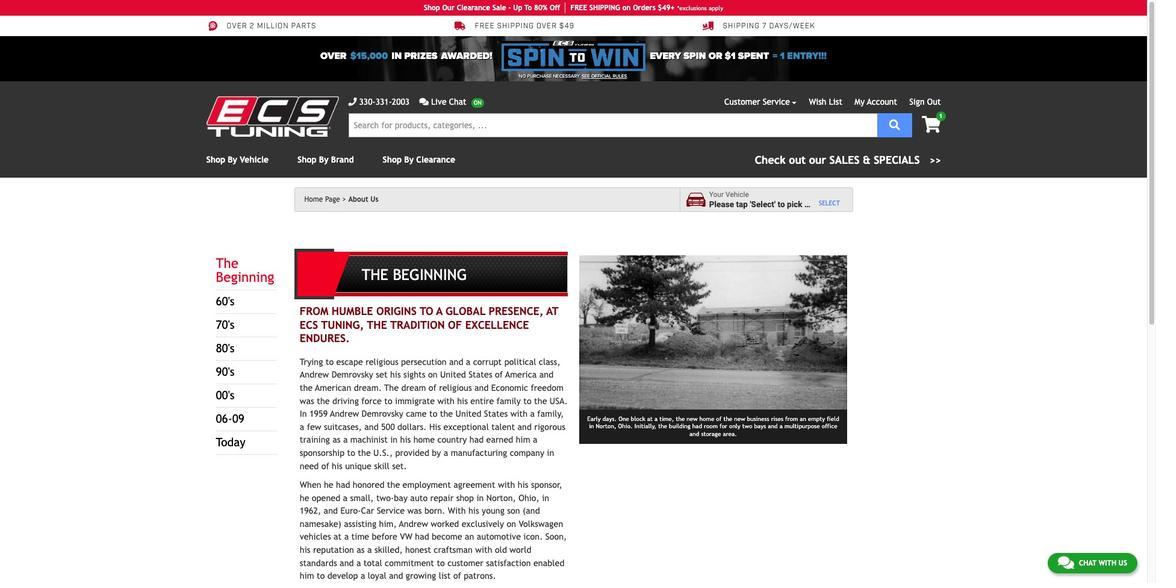 Task type: vqa. For each thing, say whether or not it's contained in the screenshot.
BMW                                                                                    Interior Seat Parts
no



Task type: locate. For each thing, give the bounding box(es) containing it.
and right talent
[[518, 422, 532, 432]]

beginning
[[393, 266, 467, 284], [216, 269, 274, 285]]

1 horizontal spatial by
[[319, 155, 329, 164]]

in inside early days. one block at a time, the new home of the new business rises from an        empty field in norton, ohio. initially, the building had room for only two bays and a        multipurpose office and storage area.
[[589, 423, 594, 430]]

from
[[786, 415, 798, 422]]

1 horizontal spatial at
[[547, 305, 559, 317]]

0 vertical spatial an
[[800, 415, 807, 422]]

2 new from the left
[[735, 415, 746, 422]]

2 by from the left
[[319, 155, 329, 164]]

new up only
[[735, 415, 746, 422]]

at up reputation
[[334, 532, 342, 542]]

to left pick
[[778, 199, 785, 209]]

shop for shop our clearance sale - up to 80% off
[[424, 4, 440, 12]]

honored
[[353, 480, 385, 490]]

clearance for by
[[416, 155, 455, 164]]

home inside trying to escape religious persecution and a corrupt political class, andrew demrovsky set his sights on united states of america and the       american dream. the dream of religious and economic freedom was the driving       force to immigrate with his entire family to the usa. in 1959 andrew       demrovsky came to the united states with a family, a few suitcases, and       500 dollars. his exceptional talent and rigorous training as a machinist       in his home country had earned him a sponsorship to the u.s., provided by       a manufacturing company in need of his unique skill set.
[[414, 435, 435, 445]]

and up develop
[[340, 558, 354, 568]]

0 horizontal spatial religious
[[366, 356, 399, 367]]

home down 'his'
[[414, 435, 435, 445]]

2 horizontal spatial at
[[647, 415, 653, 422]]

andrew down driving
[[330, 409, 359, 419]]

necessary.
[[553, 73, 581, 79]]

0 vertical spatial over
[[227, 22, 247, 31]]

over 2 million parts
[[227, 22, 317, 31]]

1 horizontal spatial on
[[507, 519, 516, 529]]

0 horizontal spatial home
[[414, 435, 435, 445]]

0 horizontal spatial an
[[465, 532, 474, 542]]

every
[[650, 50, 681, 62]]

the up 60's link
[[216, 256, 239, 271]]

the up 1959
[[317, 396, 330, 406]]

united
[[440, 369, 466, 380], [456, 409, 482, 419]]

at right presence,
[[547, 305, 559, 317]]

global
[[446, 305, 486, 317]]

a right by
[[444, 448, 448, 458]]

1 vertical spatial 1
[[940, 113, 943, 119]]

on inside trying to escape religious persecution and a corrupt political class, andrew demrovsky set his sights on united states of america and the       american dream. the dream of religious and economic freedom was the driving       force to immigrate with his entire family to the usa. in 1959 andrew       demrovsky came to the united states with a family, a few suitcases, and       500 dollars. his exceptional talent and rigorous training as a machinist       in his home country had earned him a sponsorship to the u.s., provided by       a manufacturing company in need of his unique skill set.
[[428, 369, 438, 380]]

andrew down the trying
[[300, 369, 329, 380]]

escape
[[336, 356, 363, 367]]

his
[[390, 369, 401, 380], [457, 396, 468, 406], [400, 435, 411, 445], [332, 461, 343, 471], [518, 480, 529, 490], [469, 506, 479, 516], [300, 545, 311, 555]]

service up 'him,'
[[377, 506, 405, 516]]

1 vertical spatial over
[[320, 50, 347, 62]]

with up 'his'
[[438, 396, 455, 406]]

with left old
[[475, 545, 493, 555]]

the beginning up origins
[[362, 266, 467, 284]]

60's link
[[216, 295, 235, 308]]

$1
[[725, 50, 736, 62]]

0 horizontal spatial clearance
[[416, 155, 455, 164]]

0 horizontal spatial him
[[300, 571, 314, 581]]

purchase
[[528, 73, 552, 79]]

repair
[[430, 493, 454, 503]]

by
[[432, 448, 441, 458]]

0 horizontal spatial 1
[[780, 50, 785, 62]]

1 vertical spatial at
[[647, 415, 653, 422]]

the beginning up 60's
[[216, 256, 274, 285]]

and left the corrupt
[[449, 356, 464, 367]]

chat with us link
[[1048, 553, 1138, 574]]

0 vertical spatial was
[[300, 396, 314, 406]]

shipping 7 days/week link
[[703, 20, 816, 31]]

the down "set"
[[384, 383, 399, 393]]

trying to escape religious persecution and a corrupt political class, andrew demrovsky set his sights on united states of america and the       american dream. the dream of religious and economic freedom was the driving       force to immigrate with his entire family to the usa. in 1959 andrew       demrovsky came to the united states with a family, a few suitcases, and       500 dollars. his exceptional talent and rigorous training as a machinist       in his home country had earned him a sponsorship to the u.s., provided by       a manufacturing company in need of his unique skill set.
[[300, 356, 568, 471]]

home
[[305, 195, 323, 204]]

1 horizontal spatial an
[[800, 415, 807, 422]]

him inside trying to escape religious persecution and a corrupt political class, andrew demrovsky set his sights on united states of america and the       american dream. the dream of religious and economic freedom was the driving       force to immigrate with his entire family to the usa. in 1959 andrew       demrovsky came to the united states with a family, a few suitcases, and       500 dollars. his exceptional talent and rigorous training as a machinist       in his home country had earned him a sponsorship to the u.s., provided by       a manufacturing company in need of his unique skill set.
[[516, 435, 531, 445]]

0 vertical spatial demrovsky
[[332, 369, 373, 380]]

0 horizontal spatial at
[[334, 532, 342, 542]]

the up 'his'
[[440, 409, 453, 419]]

one
[[619, 415, 629, 422]]

loyal
[[368, 571, 387, 581]]

persecution
[[401, 356, 447, 367]]

u.s.,
[[374, 448, 393, 458]]

over for over $15,000 in prizes
[[320, 50, 347, 62]]

norton, inside early days. one block at a time, the new home of the new business rises from an        empty field in norton, ohio. initially, the building had room for only two bays and a        multipurpose office and storage area.
[[596, 423, 617, 430]]

corrupt
[[473, 356, 502, 367]]

0 vertical spatial norton,
[[596, 423, 617, 430]]

vehicles
[[300, 532, 331, 542]]

united up exceptional
[[456, 409, 482, 419]]

him,
[[379, 519, 397, 529]]

clearance up free
[[457, 4, 490, 12]]

beginning up 60's
[[216, 269, 274, 285]]

his left entire
[[457, 396, 468, 406]]

1 horizontal spatial beginning
[[393, 266, 467, 284]]

had up honest
[[415, 532, 429, 542]]

1 vertical spatial him
[[300, 571, 314, 581]]

exclusively
[[462, 519, 504, 529]]

him down standards
[[300, 571, 314, 581]]

was up in
[[300, 396, 314, 406]]

home inside early days. one block at a time, the new home of the new business rises from an        empty field in norton, ohio. initially, the building had room for only two bays and a        multipurpose office and storage area.
[[700, 415, 715, 422]]

1 horizontal spatial us
[[1119, 559, 1128, 567]]

vehicle inside your vehicle please tap 'select' to pick a vehicle
[[726, 190, 749, 199]]

0 horizontal spatial service
[[377, 506, 405, 516]]

of inside early days. one block at a time, the new home of the new business rises from an        empty field in norton, ohio. initially, the building had room for only two bays and a        multipurpose office and storage area.
[[716, 415, 722, 422]]

and up entire
[[475, 383, 489, 393]]

had inside early days. one block at a time, the new home of the new business rises from an        empty field in norton, ohio. initially, the building had room for only two bays and a        multipurpose office and storage area.
[[693, 423, 702, 430]]

on down son
[[507, 519, 516, 529]]

1 vertical spatial on
[[428, 369, 438, 380]]

honest
[[405, 545, 431, 555]]

of right list
[[454, 571, 461, 581]]

1 vertical spatial home
[[414, 435, 435, 445]]

&
[[863, 154, 871, 166]]

*exclusions apply link
[[678, 3, 724, 12]]

1 horizontal spatial over
[[320, 50, 347, 62]]

1 down out
[[940, 113, 943, 119]]

0 horizontal spatial by
[[228, 155, 237, 164]]

0 vertical spatial as
[[333, 435, 341, 445]]

2 vertical spatial andrew
[[399, 519, 428, 529]]

2 horizontal spatial by
[[404, 155, 414, 164]]

80%
[[534, 4, 548, 12]]

2 horizontal spatial on
[[623, 4, 631, 12]]

beginning up origins
[[393, 266, 467, 284]]

and down opened
[[324, 506, 338, 516]]

by left brand
[[319, 155, 329, 164]]

worked
[[431, 519, 459, 529]]

country
[[438, 435, 467, 445]]

as down time
[[357, 545, 365, 555]]

million
[[257, 22, 289, 31]]

born.
[[425, 506, 446, 516]]

1 vertical spatial religious
[[439, 383, 472, 393]]

had up manufacturing
[[470, 435, 484, 445]]

clearance
[[457, 4, 490, 12], [416, 155, 455, 164]]

2 vertical spatial on
[[507, 519, 516, 529]]

1 by from the left
[[228, 155, 237, 164]]

shop for shop by brand
[[298, 155, 317, 164]]

home up room on the right of page
[[700, 415, 715, 422]]

1 horizontal spatial chat
[[1079, 559, 1097, 567]]

shop our clearance sale - up to 80% off
[[424, 4, 560, 12]]

0 vertical spatial at
[[547, 305, 559, 317]]

vehicle down ecs tuning image
[[240, 155, 269, 164]]

two
[[743, 423, 753, 430]]

1 horizontal spatial he
[[324, 480, 334, 490]]

in
[[300, 409, 307, 419]]

0 horizontal spatial as
[[333, 435, 341, 445]]

2 horizontal spatial andrew
[[399, 519, 428, 529]]

every spin or $1 spent = 1 entry!!!
[[650, 50, 827, 62]]

demrovsky down escape
[[332, 369, 373, 380]]

0 horizontal spatial on
[[428, 369, 438, 380]]

shop our clearance sale - up to 80% off link
[[424, 2, 566, 13]]

was down auto
[[408, 506, 422, 516]]

1 horizontal spatial vehicle
[[726, 190, 749, 199]]

days/week
[[770, 22, 816, 31]]

in down sponsor,
[[542, 493, 550, 503]]

1 horizontal spatial norton,
[[596, 423, 617, 430]]

0 vertical spatial clearance
[[457, 4, 490, 12]]

shipping
[[497, 22, 534, 31]]

soon,
[[546, 532, 567, 542]]

had left room on the right of page
[[693, 423, 702, 430]]

live
[[431, 97, 447, 107]]

vehicle up the tap
[[726, 190, 749, 199]]

70's link
[[216, 318, 235, 331]]

a right pick
[[805, 199, 809, 209]]

please
[[709, 199, 734, 209]]

the up bay
[[387, 480, 400, 490]]

at inside early days. one block at a time, the new home of the new business rises from an        empty field in norton, ohio. initially, the building had room for only two bays and a        multipurpose office and storage area.
[[647, 415, 653, 422]]

1 vertical spatial andrew
[[330, 409, 359, 419]]

by
[[228, 155, 237, 164], [319, 155, 329, 164], [404, 155, 414, 164]]

his
[[429, 422, 441, 432]]

customer service button
[[725, 96, 797, 108]]

block
[[631, 415, 646, 422]]

0 vertical spatial service
[[763, 97, 790, 107]]

as down suitcases,
[[333, 435, 341, 445]]

shop by brand
[[298, 155, 354, 164]]

service
[[763, 97, 790, 107], [377, 506, 405, 516]]

car
[[361, 506, 374, 516]]

reputation
[[313, 545, 354, 555]]

religious up "set"
[[366, 356, 399, 367]]

0 vertical spatial home
[[700, 415, 715, 422]]

1 vertical spatial was
[[408, 506, 422, 516]]

to inside from humble origins to a global presence, at ecs tuning, the tradition of excellence endures.
[[420, 305, 434, 317]]

him
[[516, 435, 531, 445], [300, 571, 314, 581]]

a left "time,"
[[655, 415, 658, 422]]

0 vertical spatial he
[[324, 480, 334, 490]]

331-
[[376, 97, 392, 107]]

pick
[[787, 199, 803, 209]]

had up opened
[[336, 480, 350, 490]]

1 horizontal spatial was
[[408, 506, 422, 516]]

with up son
[[498, 480, 515, 490]]

religious up entire
[[439, 383, 472, 393]]

1 horizontal spatial home
[[700, 415, 715, 422]]

by for clearance
[[404, 155, 414, 164]]

1 vertical spatial as
[[357, 545, 365, 555]]

spin
[[684, 50, 706, 62]]

about us
[[348, 195, 379, 204]]

united down "persecution"
[[440, 369, 466, 380]]

1 horizontal spatial service
[[763, 97, 790, 107]]

shop
[[424, 4, 440, 12], [206, 155, 225, 164], [298, 155, 317, 164], [383, 155, 402, 164]]

phone image
[[349, 98, 357, 106]]

the down origins
[[367, 318, 387, 331]]

wish list
[[809, 97, 843, 107]]

service inside dropdown button
[[763, 97, 790, 107]]

1 new from the left
[[687, 415, 698, 422]]

a up tradition
[[437, 305, 443, 317]]

0 horizontal spatial us
[[371, 195, 379, 204]]

shop for shop by vehicle
[[206, 155, 225, 164]]

1 horizontal spatial him
[[516, 435, 531, 445]]

he up 1962,
[[300, 493, 309, 503]]

an inside early days. one block at a time, the new home of the new business rises from an        empty field in norton, ohio. initially, the building had room for only two bays and a        multipurpose office and storage area.
[[800, 415, 807, 422]]

shipping 7 days/week
[[723, 22, 816, 31]]

enabled
[[534, 558, 565, 568]]

1 right the "=" on the right top
[[780, 50, 785, 62]]

$15,000
[[350, 50, 388, 62]]

us right about
[[371, 195, 379, 204]]

select
[[819, 199, 840, 206]]

free
[[475, 22, 495, 31]]

clearance down live
[[416, 155, 455, 164]]

his up ohio,
[[518, 480, 529, 490]]

1 horizontal spatial new
[[735, 415, 746, 422]]

at inside from humble origins to a global presence, at ecs tuning, the tradition of excellence endures.
[[547, 305, 559, 317]]

norton, inside when he had honored the employment agreement with his sponsor, he opened a small, two-bay auto       repair shop in norton, ohio, in 1962, and euro-car service was born. with his young son       (and namesake) assisting him, andrew worked exclusively on volkswagen vehicles at a time before       vw had become an automotive icon. soon, his reputation as a skilled, honest craftsman with old       world standards and a total commitment to customer satisfaction enabled him to develop a loyal       and growing list of patrons.
[[487, 493, 516, 503]]

1 vertical spatial norton,
[[487, 493, 516, 503]]

1 horizontal spatial as
[[357, 545, 365, 555]]

1 horizontal spatial clearance
[[457, 4, 490, 12]]

chat right comments image
[[1079, 559, 1097, 567]]

of down sponsorship
[[322, 461, 329, 471]]

0 vertical spatial religious
[[366, 356, 399, 367]]

Search text field
[[349, 113, 878, 137]]

to up tradition
[[420, 305, 434, 317]]

volkswagen
[[519, 519, 563, 529]]

60's
[[216, 295, 235, 308]]

1962,
[[300, 506, 321, 516]]

states up talent
[[484, 409, 508, 419]]

0 vertical spatial united
[[440, 369, 466, 380]]

had
[[693, 423, 702, 430], [470, 435, 484, 445], [336, 480, 350, 490], [415, 532, 429, 542]]

0 horizontal spatial new
[[687, 415, 698, 422]]

1 vertical spatial an
[[465, 532, 474, 542]]

auto
[[410, 493, 428, 503]]

over left $15,000
[[320, 50, 347, 62]]

1 vertical spatial clearance
[[416, 155, 455, 164]]

1 vertical spatial he
[[300, 493, 309, 503]]

in left the "prizes"
[[392, 50, 402, 62]]

a left loyal
[[361, 571, 365, 581]]

0 horizontal spatial norton,
[[487, 493, 516, 503]]

on inside when he had honored the employment agreement with his sponsor, he opened a small, two-bay auto       repair shop in norton, ohio, in 1962, and euro-car service was born. with his young son       (and namesake) assisting him, andrew worked exclusively on volkswagen vehicles at a time before       vw had become an automotive icon. soon, his reputation as a skilled, honest craftsman with old       world standards and a total commitment to customer satisfaction enabled him to develop a loyal       and growing list of patrons.
[[507, 519, 516, 529]]

3 by from the left
[[404, 155, 414, 164]]

1 vertical spatial vehicle
[[726, 190, 749, 199]]

or
[[709, 50, 723, 62]]

and up the freedom
[[540, 369, 554, 380]]

from
[[300, 305, 329, 317]]

as inside when he had honored the employment agreement with his sponsor, he opened a small, two-bay auto       repair shop in norton, ohio, in 1962, and euro-car service was born. with his young son       (and namesake) assisting him, andrew worked exclusively on volkswagen vehicles at a time before       vw had become an automotive icon. soon, his reputation as a skilled, honest craftsman with old       world standards and a total commitment to customer satisfaction enabled him to develop a loyal       and growing list of patrons.
[[357, 545, 365, 555]]

search image
[[890, 119, 901, 130]]

states down the corrupt
[[469, 369, 493, 380]]

to right the trying
[[326, 356, 334, 367]]

tuning,
[[321, 318, 364, 331]]

andrew
[[300, 369, 329, 380], [330, 409, 359, 419], [399, 519, 428, 529]]

the up in
[[300, 383, 313, 393]]

*exclusions
[[678, 5, 707, 11]]

0 vertical spatial 1
[[780, 50, 785, 62]]

early days. one block at a time, the new home of the new business rises from an        empty field in norton, ohio. initially, the building had room for only two bays and a        multipurpose office and storage area.
[[588, 415, 840, 437]]

2 vertical spatial at
[[334, 532, 342, 542]]

0 horizontal spatial chat
[[449, 97, 467, 107]]

page
[[325, 195, 340, 204]]

he up opened
[[324, 480, 334, 490]]

us right comments image
[[1119, 559, 1128, 567]]

1 vertical spatial states
[[484, 409, 508, 419]]

norton, down days.
[[596, 423, 617, 430]]

0 vertical spatial vehicle
[[240, 155, 269, 164]]

for
[[720, 423, 728, 430]]

0 horizontal spatial was
[[300, 396, 314, 406]]

0 vertical spatial him
[[516, 435, 531, 445]]

ecs tuning image
[[206, 96, 339, 137]]

1 vertical spatial service
[[377, 506, 405, 516]]

parts
[[291, 22, 317, 31]]

shop for shop by clearance
[[383, 155, 402, 164]]

00's link
[[216, 389, 235, 402]]

norton, for ohio.
[[596, 423, 617, 430]]

building
[[669, 423, 691, 430]]

our
[[442, 4, 455, 12]]

the down the freedom
[[534, 396, 547, 406]]

ecs
[[300, 318, 318, 331]]

about
[[348, 195, 368, 204]]

0 vertical spatial us
[[371, 195, 379, 204]]

0 horizontal spatial andrew
[[300, 369, 329, 380]]

new up building
[[687, 415, 698, 422]]

demrovsky
[[332, 369, 373, 380], [362, 409, 404, 419]]

80's link
[[216, 342, 235, 355]]

0 horizontal spatial over
[[227, 22, 247, 31]]



Task type: describe. For each thing, give the bounding box(es) containing it.
a inside your vehicle please tap 'select' to pick a vehicle
[[805, 199, 809, 209]]

1 vertical spatial chat
[[1079, 559, 1097, 567]]

automotive
[[477, 532, 521, 542]]

was inside when he had honored the employment agreement with his sponsor, he opened a small, two-bay auto       repair shop in norton, ohio, in 1962, and euro-car service was born. with his young son       (and namesake) assisting him, andrew worked exclusively on volkswagen vehicles at a time before       vw had become an automotive icon. soon, his reputation as a skilled, honest craftsman with old       world standards and a total commitment to customer satisfaction enabled him to develop a loyal       and growing list of patrons.
[[408, 506, 422, 516]]

1 horizontal spatial religious
[[439, 383, 472, 393]]

330-331-2003
[[359, 97, 410, 107]]

his down dollars.
[[400, 435, 411, 445]]

sign
[[910, 97, 925, 107]]

at inside when he had honored the employment agreement with his sponsor, he opened a small, two-bay auto       repair shop in norton, ohio, in 1962, and euro-car service was born. with his young son       (and namesake) assisting him, andrew worked exclusively on volkswagen vehicles at a time before       vw had become an automotive icon. soon, his reputation as a skilled, honest craftsman with old       world standards and a total commitment to customer satisfaction enabled him to develop a loyal       and growing list of patrons.
[[334, 532, 342, 542]]

andrew inside when he had honored the employment agreement with his sponsor, he opened a small, two-bay auto       repair shop in norton, ohio, in 1962, and euro-car service was born. with his young son       (and namesake) assisting him, andrew worked exclusively on volkswagen vehicles at a time before       vw had become an automotive icon. soon, his reputation as a skilled, honest craftsman with old       world standards and a total commitment to customer satisfaction enabled him to develop a loyal       and growing list of patrons.
[[399, 519, 428, 529]]

0 horizontal spatial the beginning
[[216, 256, 274, 285]]

satisfaction
[[486, 558, 531, 568]]

was inside trying to escape religious persecution and a corrupt political class, andrew demrovsky set his sights on united states of america and the       american dream. the dream of religious and economic freedom was the driving       force to immigrate with his entire family to the usa. in 1959 andrew       demrovsky came to the united states with a family, a few suitcases, and       500 dollars. his exceptional talent and rigorous training as a machinist       in his home country had earned him a sponsorship to the u.s., provided by       a manufacturing company in need of his unique skill set.
[[300, 396, 314, 406]]

immigrate
[[395, 396, 435, 406]]

a left the corrupt
[[466, 356, 471, 367]]

shop by brand link
[[298, 155, 354, 164]]

his right "set"
[[390, 369, 401, 380]]

spent
[[738, 50, 769, 62]]

of inside from humble origins to a global presence, at ecs tuning, the tradition of excellence endures.
[[448, 318, 462, 331]]

his down shop
[[469, 506, 479, 516]]

exceptional
[[444, 422, 489, 432]]

economic
[[491, 383, 528, 393]]

0 vertical spatial chat
[[449, 97, 467, 107]]

skilled,
[[375, 545, 403, 555]]

1 horizontal spatial the beginning
[[362, 266, 467, 284]]

select link
[[819, 199, 840, 207]]

by for vehicle
[[228, 155, 237, 164]]

to up list
[[437, 558, 445, 568]]

room
[[704, 423, 718, 430]]

old
[[495, 545, 507, 555]]

0 vertical spatial states
[[469, 369, 493, 380]]

a up the euro-
[[343, 493, 348, 503]]

7
[[763, 22, 767, 31]]

with down family
[[511, 409, 528, 419]]

time
[[352, 532, 369, 542]]

the inside from humble origins to a global presence, at ecs tuning, the tradition of excellence endures.
[[367, 318, 387, 331]]

sponsor,
[[531, 480, 563, 490]]

in right 'company'
[[547, 448, 554, 458]]

days.
[[603, 415, 617, 422]]

comments image
[[419, 98, 429, 106]]

empty
[[808, 415, 825, 422]]

in down the agreement
[[477, 493, 484, 503]]

had inside trying to escape religious persecution and a corrupt political class, andrew demrovsky set his sights on united states of america and the       american dream. the dream of religious and economic freedom was the driving       force to immigrate with his entire family to the usa. in 1959 andrew       demrovsky came to the united states with a family, a few suitcases, and       500 dollars. his exceptional talent and rigorous training as a machinist       in his home country had earned him a sponsorship to the u.s., provided by       a manufacturing company in need of his unique skill set.
[[470, 435, 484, 445]]

the beginning link
[[216, 256, 274, 285]]

of inside when he had honored the employment agreement with his sponsor, he opened a small, two-bay auto       repair shop in norton, ohio, in 1962, and euro-car service was born. with his young son       (and namesake) assisting him, andrew worked exclusively on volkswagen vehicles at a time before       vw had become an automotive icon. soon, his reputation as a skilled, honest craftsman with old       world standards and a total commitment to customer satisfaction enabled him to develop a loyal       and growing list of patrons.
[[454, 571, 461, 581]]

brand
[[331, 155, 354, 164]]

over for over 2 million parts
[[227, 22, 247, 31]]

of up the economic
[[495, 369, 503, 380]]

as inside trying to escape religious persecution and a corrupt political class, andrew demrovsky set his sights on united states of america and the       american dream. the dream of religious and economic freedom was the driving       force to immigrate with his entire family to the usa. in 1959 andrew       demrovsky came to the united states with a family, a few suitcases, and       500 dollars. his exceptional talent and rigorous training as a machinist       in his home country had earned him a sponsorship to the u.s., provided by       a manufacturing company in need of his unique skill set.
[[333, 435, 341, 445]]

live chat link
[[419, 96, 484, 108]]

and down commitment
[[389, 571, 403, 581]]

origins
[[377, 305, 417, 317]]

the up building
[[676, 415, 685, 422]]

him inside when he had honored the employment agreement with his sponsor, he opened a small, two-bay auto       repair shop in norton, ohio, in 1962, and euro-car service was born. with his young son       (and namesake) assisting him, andrew worked exclusively on volkswagen vehicles at a time before       vw had become an automotive icon. soon, his reputation as a skilled, honest craftsman with old       world standards and a total commitment to customer satisfaction enabled him to develop a loyal       and growing list of patrons.
[[300, 571, 314, 581]]

the down "time,"
[[659, 423, 668, 430]]

the up for
[[724, 415, 733, 422]]

to right force
[[385, 396, 393, 406]]

vehicle
[[811, 199, 837, 209]]

his down sponsorship
[[332, 461, 343, 471]]

comments image
[[1058, 555, 1075, 570]]

orders
[[633, 4, 656, 12]]

1 vertical spatial us
[[1119, 559, 1128, 567]]

09
[[232, 412, 244, 425]]

and down rises
[[768, 423, 778, 430]]

my account
[[855, 97, 898, 107]]

out
[[928, 97, 941, 107]]

american
[[315, 383, 351, 393]]

field
[[827, 415, 840, 422]]

when he had honored the employment agreement with his sponsor, he opened a small, two-bay auto       repair shop in norton, ohio, in 1962, and euro-car service was born. with his young son       (and namesake) assisting him, andrew worked exclusively on volkswagen vehicles at a time before       vw had become an automotive icon. soon, his reputation as a skilled, honest craftsman with old       world standards and a total commitment to customer satisfaction enabled him to develop a loyal       and growing list of patrons.
[[300, 480, 567, 581]]

1 horizontal spatial 1
[[940, 113, 943, 119]]

and down building
[[690, 431, 700, 437]]

customer service
[[725, 97, 790, 107]]

business
[[747, 415, 770, 422]]

freedom
[[531, 383, 564, 393]]

rises
[[771, 415, 784, 422]]

ecs tuning 'spin to win' contest logo image
[[502, 41, 646, 71]]

class,
[[539, 356, 561, 367]]

world
[[510, 545, 532, 555]]

0 vertical spatial on
[[623, 4, 631, 12]]

free shipping over $49 link
[[455, 20, 575, 31]]

a left total
[[357, 558, 361, 568]]

rigorous
[[535, 422, 566, 432]]

tradition
[[390, 318, 445, 331]]

the inside when he had honored the employment agreement with his sponsor, he opened a small, two-bay auto       repair shop in norton, ohio, in 1962, and euro-car service was born. with his young son       (and namesake) assisting him, andrew worked exclusively on volkswagen vehicles at a time before       vw had become an automotive icon. soon, his reputation as a skilled, honest craftsman with old       world standards and a total commitment to customer satisfaction enabled him to develop a loyal       and growing list of patrons.
[[387, 480, 400, 490]]

usa.
[[550, 396, 568, 406]]

a left time
[[344, 532, 349, 542]]

few
[[307, 422, 321, 432]]

sales & specials link
[[755, 152, 941, 168]]

up
[[513, 4, 523, 12]]

ping
[[605, 4, 621, 12]]

1 vertical spatial united
[[456, 409, 482, 419]]

your vehicle please tap 'select' to pick a vehicle
[[709, 190, 837, 209]]

talent
[[492, 422, 515, 432]]

to inside your vehicle please tap 'select' to pick a vehicle
[[778, 199, 785, 209]]

0 horizontal spatial beginning
[[216, 269, 274, 285]]

over
[[537, 22, 557, 31]]

0 horizontal spatial vehicle
[[240, 155, 269, 164]]

family
[[497, 396, 521, 406]]

vw
[[400, 532, 413, 542]]

the down the "machinist"
[[358, 448, 371, 458]]

earned
[[487, 435, 513, 445]]

.
[[627, 73, 628, 79]]

a left few at the left of the page
[[300, 422, 304, 432]]

machinist
[[350, 435, 388, 445]]

and up the "machinist"
[[365, 422, 379, 432]]

storage
[[701, 431, 721, 437]]

a left family,
[[530, 409, 535, 419]]

chat with us
[[1079, 559, 1128, 567]]

time,
[[660, 415, 674, 422]]

a down rises
[[780, 423, 783, 430]]

bays
[[755, 423, 766, 430]]

entry!!!
[[788, 50, 827, 62]]

become
[[432, 532, 462, 542]]

06-09
[[216, 412, 244, 425]]

the inside trying to escape religious persecution and a corrupt political class, andrew demrovsky set his sights on united states of america and the       american dream. the dream of religious and economic freedom was the driving       force to immigrate with his entire family to the usa. in 1959 andrew       demrovsky came to the united states with a family, a few suitcases, and       500 dollars. his exceptional talent and rigorous training as a machinist       in his home country had earned him a sponsorship to the u.s., provided by       a manufacturing company in need of his unique skill set.
[[384, 383, 399, 393]]

service inside when he had honored the employment agreement with his sponsor, he opened a small, two-bay auto       repair shop in norton, ohio, in 1962, and euro-car service was born. with his young son       (and namesake) assisting him, andrew worked exclusively on volkswagen vehicles at a time before       vw had become an automotive icon. soon, his reputation as a skilled, honest craftsman with old       world standards and a total commitment to customer satisfaction enabled him to develop a loyal       and growing list of patrons.
[[377, 506, 405, 516]]

to up unique
[[347, 448, 355, 458]]

clearance for our
[[457, 4, 490, 12]]

shipping
[[723, 22, 760, 31]]

an inside when he had honored the employment agreement with his sponsor, he opened a small, two-bay auto       repair shop in norton, ohio, in 1962, and euro-car service was born. with his young son       (and namesake) assisting him, andrew worked exclusively on volkswagen vehicles at a time before       vw had become an automotive icon. soon, his reputation as a skilled, honest craftsman with old       world standards and a total commitment to customer satisfaction enabled him to develop a loyal       and growing list of patrons.
[[465, 532, 474, 542]]

330-
[[359, 97, 376, 107]]

today link
[[216, 436, 246, 449]]

to up 'his'
[[430, 409, 438, 419]]

the inside the beginning
[[216, 256, 239, 271]]

training
[[300, 435, 330, 445]]

official
[[592, 73, 612, 79]]

sponsorship
[[300, 448, 345, 458]]

suitcases,
[[324, 422, 362, 432]]

to down standards
[[317, 571, 325, 581]]

the up origins
[[362, 266, 389, 284]]

commitment
[[385, 558, 434, 568]]

$49
[[560, 22, 575, 31]]

shop by vehicle
[[206, 155, 269, 164]]

0 horizontal spatial he
[[300, 493, 309, 503]]

came
[[406, 409, 427, 419]]

dollars.
[[398, 422, 427, 432]]

of right dream
[[429, 383, 437, 393]]

-
[[509, 4, 511, 12]]

your
[[709, 190, 724, 199]]

no
[[519, 73, 526, 79]]

norton, for ohio,
[[487, 493, 516, 503]]

a up total
[[367, 545, 372, 555]]

his down vehicles
[[300, 545, 311, 555]]

in down 500
[[391, 435, 398, 445]]

entire
[[471, 396, 494, 406]]

330-331-2003 link
[[349, 96, 410, 108]]

set
[[376, 369, 388, 380]]

06-
[[216, 412, 232, 425]]

by for brand
[[319, 155, 329, 164]]

shop by clearance
[[383, 155, 455, 164]]

a down suitcases,
[[343, 435, 348, 445]]

icon.
[[524, 532, 543, 542]]

with right comments image
[[1099, 559, 1117, 567]]

1 horizontal spatial andrew
[[330, 409, 359, 419]]

rules
[[613, 73, 627, 79]]

a inside from humble origins to a global presence, at ecs tuning, the tradition of excellence endures.
[[437, 305, 443, 317]]

live chat
[[431, 97, 467, 107]]

to right family
[[524, 396, 532, 406]]

0 vertical spatial andrew
[[300, 369, 329, 380]]

excellence
[[465, 318, 529, 331]]

shopping cart image
[[922, 116, 941, 133]]

1 vertical spatial demrovsky
[[362, 409, 404, 419]]

sign out link
[[910, 97, 941, 107]]

company
[[510, 448, 545, 458]]

a up 'company'
[[533, 435, 538, 445]]



